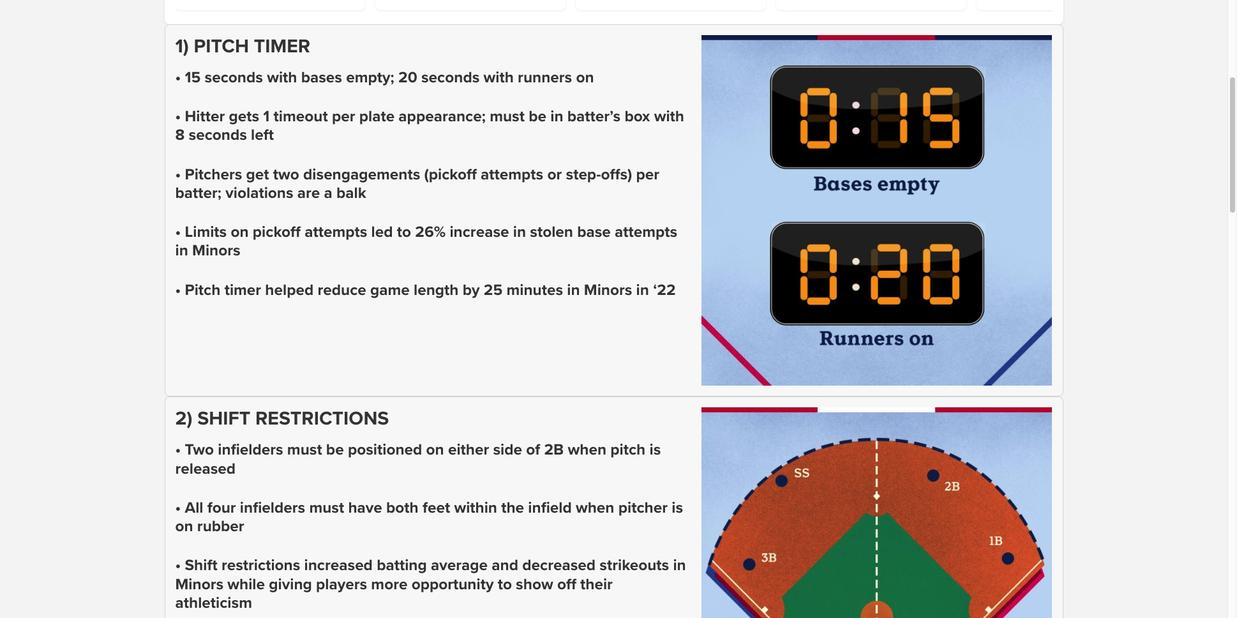 Task type: vqa. For each thing, say whether or not it's contained in the screenshot.
topmost was
no



Task type: locate. For each thing, give the bounding box(es) containing it.
in inside • hitter gets 1 timeout per plate appearance; must be in batter's box with 8 seconds left
[[550, 107, 563, 126]]

two
[[185, 441, 214, 459]]

0 horizontal spatial is
[[650, 441, 661, 459]]

0 vertical spatial must
[[490, 107, 525, 126]]

• left the shift
[[175, 556, 181, 575]]

while
[[227, 575, 265, 594]]

when inside • two infielders must be positioned on either side of 2b when pitch is released
[[568, 441, 607, 459]]

1 horizontal spatial to
[[498, 575, 512, 594]]

disengagements
[[303, 165, 420, 184]]

more
[[371, 575, 408, 594]]

infielders right four
[[240, 499, 305, 517]]

restrictions
[[255, 407, 389, 430]]

1) pitch timer
[[175, 34, 310, 58]]

be down runners
[[529, 107, 547, 126]]

helped
[[265, 281, 314, 299]]

minors down limits
[[192, 242, 240, 260]]

1 horizontal spatial is
[[672, 499, 683, 517]]

• left 15
[[175, 68, 181, 87]]

per right offs)
[[636, 165, 660, 184]]

released
[[175, 459, 236, 478]]

7 • from the top
[[175, 499, 181, 517]]

led
[[371, 223, 393, 241]]

side
[[493, 441, 522, 459]]

1 horizontal spatial attempts
[[481, 165, 544, 184]]

pitch
[[611, 441, 646, 459]]

is right pitch
[[650, 441, 661, 459]]

• shift restrictions increased batting average and decreased strikeouts in minors while giving players more opportunity to show off their athleticism
[[175, 556, 686, 612]]

per
[[332, 107, 355, 126], [636, 165, 660, 184]]

1 vertical spatial to
[[498, 575, 512, 594]]

• left limits
[[175, 223, 181, 241]]

0 vertical spatial is
[[650, 441, 661, 459]]

•
[[175, 68, 181, 87], [175, 107, 181, 126], [175, 165, 181, 184], [175, 223, 181, 241], [175, 281, 181, 299], [175, 441, 181, 459], [175, 499, 181, 517], [175, 556, 181, 575]]

1 vertical spatial per
[[636, 165, 660, 184]]

• inside • shift restrictions increased batting average and decreased strikeouts in minors while giving players more opportunity to show off their athleticism
[[175, 556, 181, 575]]

• left "pitch"
[[175, 281, 181, 299]]

0 vertical spatial minors
[[192, 242, 240, 260]]

to inside • limits on pickoff attempts led to 26% increase in stolen base attempts in minors
[[397, 223, 411, 241]]

feet
[[423, 499, 450, 517]]

0 vertical spatial be
[[529, 107, 547, 126]]

must down runners
[[490, 107, 525, 126]]

• all four infielders must have both feet within the infield when pitcher is on rubber
[[175, 499, 683, 536]]

• 15 seconds with bases empty; 20 seconds with runners on
[[175, 68, 594, 87]]

1 vertical spatial infielders
[[240, 499, 305, 517]]

3 • from the top
[[175, 165, 181, 184]]

• inside • limits on pickoff attempts led to 26% increase in stolen base attempts in minors
[[175, 223, 181, 241]]

infielders
[[218, 441, 283, 459], [240, 499, 305, 517]]

8 • from the top
[[175, 556, 181, 575]]

batter's
[[567, 107, 621, 126]]

• inside • hitter gets 1 timeout per plate appearance; must be in batter's box with 8 seconds left
[[175, 107, 181, 126]]

timeout
[[274, 107, 328, 126]]

• for • pitch timer helped reduce game length by 25 minutes in minors in '22
[[175, 281, 181, 299]]

in right strikeouts
[[673, 556, 686, 575]]

plate
[[359, 107, 395, 126]]

on
[[576, 68, 594, 87], [231, 223, 249, 241], [426, 441, 444, 459], [175, 517, 193, 536]]

0 horizontal spatial per
[[332, 107, 355, 126]]

0 vertical spatial to
[[397, 223, 411, 241]]

• up 8
[[175, 107, 181, 126]]

minors
[[192, 242, 240, 260], [584, 281, 632, 299], [175, 575, 224, 594]]

1)
[[175, 34, 189, 58]]

to down and
[[498, 575, 512, 594]]

8
[[175, 126, 185, 144]]

must down the 'restrictions'
[[287, 441, 322, 459]]

timer
[[225, 281, 261, 299]]

on left either
[[426, 441, 444, 459]]

be inside • two infielders must be positioned on either side of 2b when pitch is released
[[326, 441, 344, 459]]

either
[[448, 441, 489, 459]]

when right infield on the left bottom of the page
[[576, 499, 615, 517]]

• inside • all four infielders must have both feet within the infield when pitcher is on rubber
[[175, 499, 181, 517]]

is inside • two infielders must be positioned on either side of 2b when pitch is released
[[650, 441, 661, 459]]

in left '22
[[636, 281, 649, 299]]

both
[[386, 499, 419, 517]]

• hitter gets 1 timeout per plate appearance; must be in batter's box with 8 seconds left
[[175, 107, 684, 144]]

limits
[[185, 223, 227, 241]]

on down all
[[175, 517, 193, 536]]

4 • from the top
[[175, 223, 181, 241]]

length
[[414, 281, 459, 299]]

in inside • shift restrictions increased batting average and decreased strikeouts in minors while giving players more opportunity to show off their athleticism
[[673, 556, 686, 575]]

0 horizontal spatial to
[[397, 223, 411, 241]]

giving
[[269, 575, 312, 594]]

runners
[[518, 68, 572, 87]]

off
[[557, 575, 576, 594]]

be down the 'restrictions'
[[326, 441, 344, 459]]

• left all
[[175, 499, 181, 517]]

batting
[[377, 556, 427, 575]]

when
[[568, 441, 607, 459], [576, 499, 615, 517]]

6 • from the top
[[175, 441, 181, 459]]

attempts right the base
[[615, 223, 678, 241]]

• for • two infielders must be positioned on either side of 2b when pitch is released
[[175, 441, 181, 459]]

to
[[397, 223, 411, 241], [498, 575, 512, 594]]

0 vertical spatial infielders
[[218, 441, 283, 459]]

stolen
[[530, 223, 573, 241]]

all
[[185, 499, 203, 517]]

seconds
[[205, 68, 263, 87], [421, 68, 480, 87], [189, 126, 247, 144]]

must left have
[[309, 499, 344, 517]]

when inside • all four infielders must have both feet within the infield when pitcher is on rubber
[[576, 499, 615, 517]]

2) shift restrictions
[[175, 407, 389, 430]]

hitter
[[185, 107, 225, 126]]

per left plate
[[332, 107, 355, 126]]

attempts down a
[[305, 223, 367, 241]]

restrictions
[[221, 556, 300, 575]]

20
[[398, 68, 417, 87]]

minors down the shift
[[175, 575, 224, 594]]

• up batter;
[[175, 165, 181, 184]]

1 • from the top
[[175, 68, 181, 87]]

1 horizontal spatial per
[[636, 165, 660, 184]]

left
[[251, 126, 274, 144]]

infielders inside • two infielders must be positioned on either side of 2b when pitch is released
[[218, 441, 283, 459]]

a
[[324, 184, 333, 202]]

2 vertical spatial must
[[309, 499, 344, 517]]

to right led
[[397, 223, 411, 241]]

1 vertical spatial be
[[326, 441, 344, 459]]

on inside • all four infielders must have both feet within the infield when pitcher is on rubber
[[175, 517, 193, 536]]

when right '2b'
[[568, 441, 607, 459]]

0 vertical spatial when
[[568, 441, 607, 459]]

1
[[263, 107, 270, 126]]

must
[[490, 107, 525, 126], [287, 441, 322, 459], [309, 499, 344, 517]]

1 horizontal spatial be
[[529, 107, 547, 126]]

in
[[550, 107, 563, 126], [513, 223, 526, 241], [175, 242, 188, 260], [567, 281, 580, 299], [636, 281, 649, 299], [673, 556, 686, 575]]

1 vertical spatial when
[[576, 499, 615, 517]]

infielders down shift
[[218, 441, 283, 459]]

attempts left or
[[481, 165, 544, 184]]

is
[[650, 441, 661, 459], [672, 499, 683, 517]]

2 • from the top
[[175, 107, 181, 126]]

• inside the • pitchers get two disengagements (pickoff attempts or step-offs) per batter; violations are a balk
[[175, 165, 181, 184]]

step-
[[566, 165, 601, 184]]

is for • all four infielders must have both feet within the infield when pitcher is on rubber
[[672, 499, 683, 517]]

is right the pitcher
[[672, 499, 683, 517]]

5 • from the top
[[175, 281, 181, 299]]

with
[[267, 68, 297, 87], [484, 68, 514, 87], [654, 107, 684, 126]]

pitch
[[185, 281, 221, 299]]

26%
[[415, 223, 446, 241]]

strikeouts
[[600, 556, 669, 575]]

in down limits
[[175, 242, 188, 260]]

1 vertical spatial is
[[672, 499, 683, 517]]

with left runners
[[484, 68, 514, 87]]

0 horizontal spatial be
[[326, 441, 344, 459]]

minors left '22
[[584, 281, 632, 299]]

four
[[207, 499, 236, 517]]

infielders inside • all four infielders must have both feet within the infield when pitcher is on rubber
[[240, 499, 305, 517]]

minors inside • limits on pickoff attempts led to 26% increase in stolen base attempts in minors
[[192, 242, 240, 260]]

2 vertical spatial minors
[[175, 575, 224, 594]]

seconds down hitter
[[189, 126, 247, 144]]

be
[[529, 107, 547, 126], [326, 441, 344, 459]]

violations
[[226, 184, 293, 202]]

attempts
[[481, 165, 544, 184], [305, 223, 367, 241], [615, 223, 678, 241]]

must inside • all four infielders must have both feet within the infield when pitcher is on rubber
[[309, 499, 344, 517]]

game
[[370, 281, 410, 299]]

with down timer
[[267, 68, 297, 87]]

is inside • all four infielders must have both feet within the infield when pitcher is on rubber
[[672, 499, 683, 517]]

on right limits
[[231, 223, 249, 241]]

'22
[[653, 281, 676, 299]]

• inside • two infielders must be positioned on either side of 2b when pitch is released
[[175, 441, 181, 459]]

gets
[[229, 107, 259, 126]]

2 horizontal spatial with
[[654, 107, 684, 126]]

empty;
[[346, 68, 394, 87]]

minors inside • shift restrictions increased batting average and decreased strikeouts in minors while giving players more opportunity to show off their athleticism
[[175, 575, 224, 594]]

1 vertical spatial must
[[287, 441, 322, 459]]

in left batter's
[[550, 107, 563, 126]]

0 vertical spatial per
[[332, 107, 355, 126]]

base
[[577, 223, 611, 241]]

balk
[[336, 184, 366, 202]]

their
[[580, 575, 613, 594]]

bases
[[301, 68, 342, 87]]

• left two on the left bottom of page
[[175, 441, 181, 459]]

with right 'box'
[[654, 107, 684, 126]]



Task type: describe. For each thing, give the bounding box(es) containing it.
positioned
[[348, 441, 422, 459]]

have
[[348, 499, 382, 517]]

increased
[[304, 556, 373, 575]]

• for • all four infielders must have both feet within the infield when pitcher is on rubber
[[175, 499, 181, 517]]

• two infielders must be positioned on either side of 2b when pitch is released
[[175, 441, 661, 478]]

when for infield
[[576, 499, 615, 517]]

• limits on pickoff attempts led to 26% increase in stolen base attempts in minors
[[175, 223, 678, 260]]

attempts inside the • pitchers get two disengagements (pickoff attempts or step-offs) per batter; violations are a balk
[[481, 165, 544, 184]]

decreased
[[522, 556, 596, 575]]

minutes
[[507, 281, 563, 299]]

opportunity
[[412, 575, 494, 594]]

timer
[[254, 34, 310, 58]]

• for • shift restrictions increased batting average and decreased strikeouts in minors while giving players more opportunity to show off their athleticism
[[175, 556, 181, 575]]

in left stolen
[[513, 223, 526, 241]]

shift
[[185, 556, 217, 575]]

must inside • two infielders must be positioned on either side of 2b when pitch is released
[[287, 441, 322, 459]]

show
[[516, 575, 553, 594]]

or
[[547, 165, 562, 184]]

1 vertical spatial minors
[[584, 281, 632, 299]]

within
[[454, 499, 497, 517]]

batter;
[[175, 184, 222, 202]]

seconds down 1) pitch timer
[[205, 68, 263, 87]]

• for • hitter gets 1 timeout per plate appearance; must be in batter's box with 8 seconds left
[[175, 107, 181, 126]]

by
[[463, 281, 480, 299]]

be inside • hitter gets 1 timeout per plate appearance; must be in batter's box with 8 seconds left
[[529, 107, 547, 126]]

of
[[526, 441, 540, 459]]

2b
[[544, 441, 564, 459]]

the
[[501, 499, 524, 517]]

to inside • shift restrictions increased batting average and decreased strikeouts in minors while giving players more opportunity to show off their athleticism
[[498, 575, 512, 594]]

appearance;
[[399, 107, 486, 126]]

with inside • hitter gets 1 timeout per plate appearance; must be in batter's box with 8 seconds left
[[654, 107, 684, 126]]

on inside • two infielders must be positioned on either side of 2b when pitch is released
[[426, 441, 444, 459]]

in right minutes
[[567, 281, 580, 299]]

1 horizontal spatial with
[[484, 68, 514, 87]]

2)
[[175, 407, 193, 430]]

and
[[492, 556, 518, 575]]

athleticism
[[175, 594, 252, 612]]

increase
[[450, 223, 509, 241]]

must inside • hitter gets 1 timeout per plate appearance; must be in batter's box with 8 seconds left
[[490, 107, 525, 126]]

offs)
[[601, 165, 632, 184]]

• for • 15 seconds with bases empty; 20 seconds with runners on
[[175, 68, 181, 87]]

pitchers
[[185, 165, 242, 184]]

box
[[625, 107, 650, 126]]

on right runners
[[576, 68, 594, 87]]

• pitch timer helped reduce game length by 25 minutes in minors in '22
[[175, 281, 676, 299]]

on inside • limits on pickoff attempts led to 26% increase in stolen base attempts in minors
[[231, 223, 249, 241]]

• pitchers get two disengagements (pickoff attempts or step-offs) per batter; violations are a balk
[[175, 165, 660, 202]]

are
[[297, 184, 320, 202]]

pickoff
[[253, 223, 301, 241]]

seconds inside • hitter gets 1 timeout per plate appearance; must be in batter's box with 8 seconds left
[[189, 126, 247, 144]]

get
[[246, 165, 269, 184]]

2 horizontal spatial attempts
[[615, 223, 678, 241]]

• for • limits on pickoff attempts led to 26% increase in stolen base attempts in minors
[[175, 223, 181, 241]]

is for • two infielders must be positioned on either side of 2b when pitch is released
[[650, 441, 661, 459]]

pitcher
[[618, 499, 668, 517]]

seconds up appearance;
[[421, 68, 480, 87]]

per inside the • pitchers get two disengagements (pickoff attempts or step-offs) per batter; violations are a balk
[[636, 165, 660, 184]]

when for 2b
[[568, 441, 607, 459]]

0 horizontal spatial with
[[267, 68, 297, 87]]

reduce
[[318, 281, 366, 299]]

per inside • hitter gets 1 timeout per plate appearance; must be in batter's box with 8 seconds left
[[332, 107, 355, 126]]

25
[[484, 281, 503, 299]]

two
[[273, 165, 299, 184]]

rubber
[[197, 517, 244, 536]]

0 horizontal spatial attempts
[[305, 223, 367, 241]]

15
[[185, 68, 201, 87]]

• for • pitchers get two disengagements (pickoff attempts or step-offs) per batter; violations are a balk
[[175, 165, 181, 184]]

(pickoff
[[424, 165, 477, 184]]

shift
[[197, 407, 250, 430]]

infield
[[528, 499, 572, 517]]

pitch
[[194, 34, 249, 58]]

average
[[431, 556, 488, 575]]

players
[[316, 575, 367, 594]]



